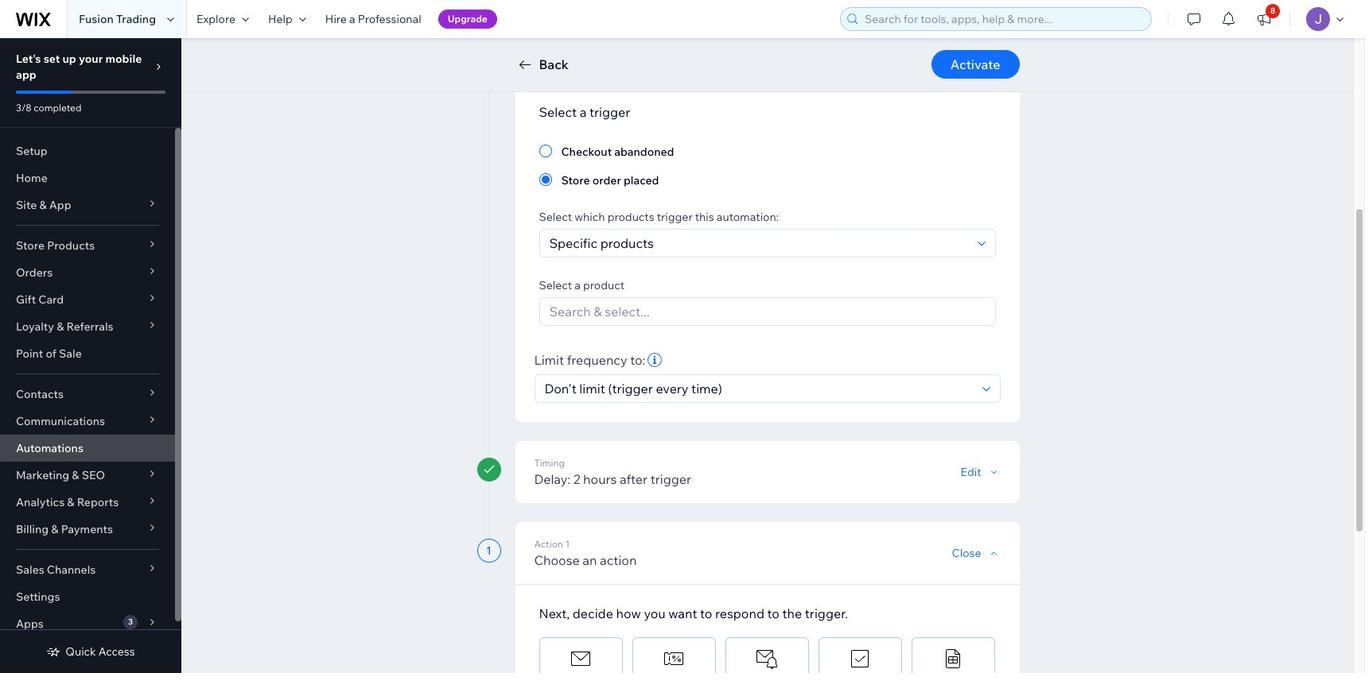 Task type: describe. For each thing, give the bounding box(es) containing it.
abandoned
[[614, 145, 674, 159]]

delay:
[[534, 472, 571, 488]]

automations
[[16, 442, 83, 456]]

help
[[268, 12, 293, 26]]

point of sale link
[[0, 341, 175, 368]]

billing & payments
[[16, 523, 113, 537]]

checkout
[[561, 145, 612, 159]]

sales channels
[[16, 563, 96, 578]]

which
[[575, 210, 605, 224]]

action
[[600, 553, 637, 569]]

close
[[952, 547, 981, 561]]

billing
[[16, 523, 49, 537]]

how
[[616, 606, 641, 622]]

point
[[16, 347, 43, 361]]

select a trigger
[[539, 104, 630, 120]]

0 vertical spatial category image
[[569, 16, 593, 40]]

option group containing checkout abandoned
[[539, 142, 996, 189]]

1 vertical spatial trigger
[[657, 210, 693, 224]]

hire a professional link
[[316, 0, 431, 38]]

professional
[[358, 12, 421, 26]]

marketing
[[16, 469, 69, 483]]

upgrade
[[448, 13, 488, 25]]

activate
[[951, 56, 1001, 72]]

upgrade button
[[438, 10, 497, 29]]

limit
[[534, 352, 564, 368]]

setup
[[16, 144, 48, 158]]

up
[[62, 52, 76, 66]]

the
[[783, 606, 802, 622]]

& for billing
[[51, 523, 58, 537]]

trigger inside the timing delay: 2 hours after trigger
[[651, 472, 691, 488]]

quick access button
[[46, 645, 135, 660]]

communications button
[[0, 408, 175, 435]]

decide
[[573, 606, 613, 622]]

gift
[[16, 293, 36, 307]]

to:
[[630, 352, 646, 368]]

3/8 completed
[[16, 102, 82, 114]]

point of sale
[[16, 347, 82, 361]]

explore
[[197, 12, 235, 26]]

want
[[669, 606, 697, 622]]

completed
[[34, 102, 82, 114]]

you
[[644, 606, 666, 622]]

& for marketing
[[72, 469, 79, 483]]

mobile
[[105, 52, 142, 66]]

activate button
[[932, 50, 1020, 79]]

choose
[[534, 553, 580, 569]]

marketing & seo button
[[0, 462, 175, 489]]

trading
[[116, 12, 156, 26]]

& for site
[[39, 198, 47, 212]]

sales channels button
[[0, 557, 175, 584]]

wix forms
[[557, 56, 604, 68]]

product
[[583, 278, 625, 293]]

products
[[608, 210, 655, 224]]

8 button
[[1247, 0, 1282, 38]]

reports
[[77, 496, 119, 510]]

forms
[[576, 56, 604, 68]]

app
[[16, 68, 36, 82]]

a for professional
[[349, 12, 355, 26]]

marketing & seo
[[16, 469, 105, 483]]

payments
[[61, 523, 113, 537]]

automations link
[[0, 435, 175, 462]]

checkout abandoned
[[561, 145, 674, 159]]

quick
[[66, 645, 96, 660]]

set
[[44, 52, 60, 66]]

contacts
[[16, 388, 64, 402]]

action 1 choose an action
[[534, 539, 637, 569]]

store for store order placed
[[561, 173, 590, 188]]

trigger.
[[805, 606, 848, 622]]

1 horizontal spatial category image
[[848, 648, 872, 672]]

store for store products
[[16, 239, 45, 253]]

store products button
[[0, 232, 175, 259]]

3
[[128, 617, 133, 628]]

an
[[583, 553, 597, 569]]

referrals
[[66, 320, 113, 334]]



Task type: vqa. For each thing, say whether or not it's contained in the screenshot.
use
no



Task type: locate. For each thing, give the bounding box(es) containing it.
edit button
[[961, 465, 1001, 480]]

2
[[574, 472, 580, 488]]

&
[[39, 198, 47, 212], [57, 320, 64, 334], [72, 469, 79, 483], [67, 496, 74, 510], [51, 523, 58, 537]]

None field
[[540, 376, 978, 403]]

1 horizontal spatial to
[[767, 606, 780, 622]]

1
[[565, 539, 570, 551], [486, 544, 492, 559]]

quick access
[[66, 645, 135, 660]]

automation:
[[717, 210, 779, 224]]

category image up wix forms
[[569, 16, 593, 40]]

3 select from the top
[[539, 278, 572, 293]]

analytics
[[16, 496, 65, 510]]

home
[[16, 171, 48, 185]]

contacts button
[[0, 381, 175, 408]]

after
[[620, 472, 648, 488]]

1 right action
[[565, 539, 570, 551]]

action
[[534, 539, 563, 551]]

fusion trading
[[79, 12, 156, 26]]

timing delay: 2 hours after trigger
[[534, 458, 691, 488]]

communications
[[16, 415, 105, 429]]

& right loyalty
[[57, 320, 64, 334]]

loyalty & referrals button
[[0, 314, 175, 341]]

& inside marketing & seo popup button
[[72, 469, 79, 483]]

1 vertical spatial category image
[[848, 648, 872, 672]]

select down back
[[539, 104, 577, 120]]

& inside billing & payments popup button
[[51, 523, 58, 537]]

products
[[47, 239, 95, 253]]

2 select from the top
[[539, 210, 572, 224]]

back button
[[515, 55, 569, 74]]

option group
[[539, 142, 996, 189]]

order
[[593, 173, 621, 188]]

a right hire in the left of the page
[[349, 12, 355, 26]]

category image down trigger.
[[848, 648, 872, 672]]

next, decide how you want to respond to the trigger.
[[539, 606, 848, 622]]

to
[[700, 606, 712, 622], [767, 606, 780, 622]]

category image
[[569, 16, 593, 40], [848, 648, 872, 672]]

hire a professional
[[325, 12, 421, 26]]

back
[[539, 56, 569, 72]]

trigger up checkout abandoned
[[590, 104, 630, 120]]

& right billing
[[51, 523, 58, 537]]

gift card button
[[0, 286, 175, 314]]

store down the checkout
[[561, 173, 590, 188]]

1 horizontal spatial store
[[561, 173, 590, 188]]

to left the
[[767, 606, 780, 622]]

& right site
[[39, 198, 47, 212]]

of
[[46, 347, 56, 361]]

0 horizontal spatial to
[[700, 606, 712, 622]]

loyalty
[[16, 320, 54, 334]]

0 horizontal spatial category image
[[569, 16, 593, 40]]

1 left action
[[486, 544, 492, 559]]

1 vertical spatial store
[[16, 239, 45, 253]]

loyalty & referrals
[[16, 320, 113, 334]]

help button
[[259, 0, 316, 38]]

trigger left this
[[657, 210, 693, 224]]

1 vertical spatial select
[[539, 210, 572, 224]]

select
[[539, 104, 577, 120], [539, 210, 572, 224], [539, 278, 572, 293]]

card
[[38, 293, 64, 307]]

analytics & reports button
[[0, 489, 175, 516]]

& left the seo at the bottom left of page
[[72, 469, 79, 483]]

setup link
[[0, 138, 175, 165]]

0 vertical spatial select
[[539, 104, 577, 120]]

select a product
[[539, 278, 625, 293]]

store up the orders
[[16, 239, 45, 253]]

select left which
[[539, 210, 572, 224]]

seo
[[82, 469, 105, 483]]

site
[[16, 198, 37, 212]]

0 horizontal spatial 1
[[486, 544, 492, 559]]

select left product
[[539, 278, 572, 293]]

respond
[[715, 606, 765, 622]]

placed
[[624, 173, 659, 188]]

& inside analytics & reports 'dropdown button'
[[67, 496, 74, 510]]

limit frequency to:
[[534, 352, 646, 368]]

Select which products trigger this automation: field
[[545, 230, 973, 257]]

timing
[[534, 458, 565, 469]]

a for product
[[575, 278, 581, 293]]

let's
[[16, 52, 41, 66]]

to right want
[[700, 606, 712, 622]]

settings
[[16, 590, 60, 605]]

next,
[[539, 606, 570, 622]]

Select a product field
[[545, 298, 990, 325]]

2 vertical spatial select
[[539, 278, 572, 293]]

select for select a trigger
[[539, 104, 577, 120]]

1 to from the left
[[700, 606, 712, 622]]

0 vertical spatial trigger
[[590, 104, 630, 120]]

store inside popup button
[[16, 239, 45, 253]]

channels
[[47, 563, 96, 578]]

2 to from the left
[[767, 606, 780, 622]]

1 vertical spatial a
[[580, 104, 587, 120]]

this
[[695, 210, 714, 224]]

& inside loyalty & referrals popup button
[[57, 320, 64, 334]]

& left reports
[[67, 496, 74, 510]]

orders
[[16, 266, 53, 280]]

analytics & reports
[[16, 496, 119, 510]]

sales
[[16, 563, 44, 578]]

2 vertical spatial trigger
[[651, 472, 691, 488]]

category image
[[662, 16, 686, 40], [755, 16, 779, 40], [569, 648, 593, 672], [662, 648, 686, 672], [755, 648, 779, 672], [941, 648, 965, 672]]

home link
[[0, 165, 175, 192]]

select for select a product
[[539, 278, 572, 293]]

select for select which products trigger this automation:
[[539, 210, 572, 224]]

sale
[[59, 347, 82, 361]]

a up the checkout
[[580, 104, 587, 120]]

Search for tools, apps, help & more... field
[[860, 8, 1147, 30]]

select which products trigger this automation:
[[539, 210, 779, 224]]

wix
[[557, 56, 574, 68]]

trigger right after
[[651, 472, 691, 488]]

& for analytics
[[67, 496, 74, 510]]

site & app button
[[0, 192, 175, 219]]

0 horizontal spatial store
[[16, 239, 45, 253]]

app
[[49, 198, 71, 212]]

2 vertical spatial a
[[575, 278, 581, 293]]

1 inside action 1 choose an action
[[565, 539, 570, 551]]

your
[[79, 52, 103, 66]]

a for trigger
[[580, 104, 587, 120]]

8
[[1271, 6, 1276, 16]]

frequency
[[567, 352, 627, 368]]

1 horizontal spatial 1
[[565, 539, 570, 551]]

sidebar element
[[0, 38, 181, 674]]

let's set up your mobile app
[[16, 52, 142, 82]]

0 vertical spatial a
[[349, 12, 355, 26]]

0 vertical spatial store
[[561, 173, 590, 188]]

settings link
[[0, 584, 175, 611]]

store order placed
[[561, 173, 659, 188]]

& inside 'site & app' dropdown button
[[39, 198, 47, 212]]

& for loyalty
[[57, 320, 64, 334]]

a left product
[[575, 278, 581, 293]]

gift card
[[16, 293, 64, 307]]

edit
[[961, 465, 981, 480]]

access
[[99, 645, 135, 660]]

1 select from the top
[[539, 104, 577, 120]]

billing & payments button
[[0, 516, 175, 543]]



